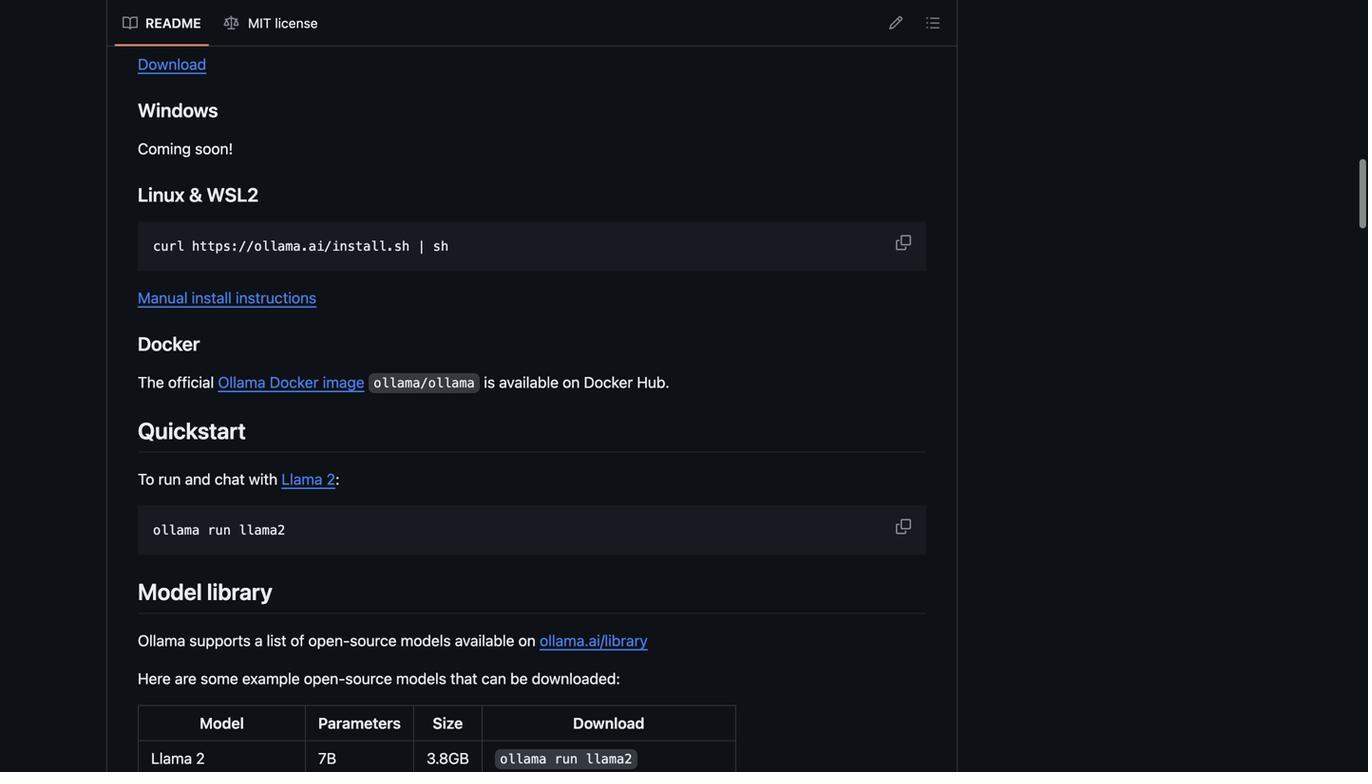 Task type: describe. For each thing, give the bounding box(es) containing it.
to run and chat with llama 2 :
[[138, 470, 340, 488]]

model for model library
[[138, 579, 202, 606]]

are
[[175, 670, 197, 688]]

coming
[[138, 140, 191, 158]]

llama 2
[[151, 750, 205, 768]]

law image
[[224, 16, 239, 31]]

model for model
[[200, 715, 244, 733]]

model library
[[138, 579, 272, 606]]

list containing readme
[[115, 8, 327, 38]]

linux
[[138, 184, 185, 206]]

license
[[275, 15, 318, 31]]

1 vertical spatial ollama
[[138, 632, 185, 650]]

size
[[433, 715, 463, 733]]

readme
[[145, 15, 201, 31]]

ollama supports a list of open-source models available on ollama.ai/library
[[138, 632, 648, 650]]

edit file image
[[889, 15, 904, 30]]

1 horizontal spatial run
[[207, 523, 231, 538]]

macos
[[138, 14, 201, 37]]

book image
[[123, 16, 138, 31]]

be
[[510, 670, 528, 688]]

1 vertical spatial available
[[455, 632, 515, 650]]

is
[[484, 373, 495, 391]]

0 horizontal spatial run
[[158, 470, 181, 488]]

to
[[138, 470, 154, 488]]

3.8gb
[[427, 750, 469, 768]]

example
[[242, 670, 300, 688]]

the
[[138, 373, 164, 391]]

0 vertical spatial on
[[563, 373, 580, 391]]

0 horizontal spatial ollama
[[153, 523, 200, 538]]

outline image
[[926, 15, 941, 30]]

2 horizontal spatial run
[[555, 753, 578, 767]]

0 vertical spatial available
[[499, 373, 559, 391]]

|
[[418, 239, 425, 254]]

1 vertical spatial on
[[519, 632, 536, 650]]

ollama docker image link
[[218, 373, 365, 391]]

windows
[[138, 99, 218, 121]]

0 vertical spatial open-
[[308, 632, 350, 650]]

that
[[450, 670, 478, 688]]

the official ollama docker image ollama/ollama is available on docker hub.
[[138, 373, 670, 391]]

llama 2 link
[[282, 470, 335, 488]]

0 vertical spatial models
[[401, 632, 451, 650]]

linux & wsl2
[[138, 184, 259, 206]]

0 vertical spatial llama
[[282, 470, 323, 488]]

here
[[138, 670, 171, 688]]

mit license
[[248, 15, 318, 31]]

copy image for curl https://ollama.ai/install.sh | sh
[[896, 235, 911, 251]]

library
[[207, 579, 272, 606]]



Task type: locate. For each thing, give the bounding box(es) containing it.
ollama right '3.8gb'
[[500, 753, 547, 767]]

models
[[401, 632, 451, 650], [396, 670, 446, 688]]

1 vertical spatial open-
[[304, 670, 345, 688]]

list
[[115, 8, 327, 38]]

ollama run llama2 down chat
[[153, 523, 285, 538]]

1 horizontal spatial ollama run llama2
[[500, 753, 632, 767]]

1 vertical spatial llama
[[151, 750, 192, 768]]

manual install instructions
[[138, 289, 317, 307]]

chat
[[215, 470, 245, 488]]

source up here are some example open-source models that can be downloaded:
[[350, 632, 397, 650]]

0 horizontal spatial docker
[[138, 332, 200, 355]]

hub.
[[637, 373, 670, 391]]

install
[[192, 289, 232, 307]]

manual install instructions link
[[138, 289, 317, 307]]

ollama run llama2 down downloaded: on the left of the page
[[500, 753, 632, 767]]

0 vertical spatial copy image
[[896, 235, 911, 251]]

llama2 down downloaded: on the left of the page
[[586, 753, 632, 767]]

0 vertical spatial 2
[[327, 470, 335, 488]]

1 vertical spatial llama2
[[586, 753, 632, 767]]

ollama run llama2
[[153, 523, 285, 538], [500, 753, 632, 767]]

2 copy image from the top
[[896, 519, 911, 535]]

source
[[350, 632, 397, 650], [345, 670, 392, 688]]

docker up the
[[138, 332, 200, 355]]

here are some example open-source models that can be downloaded:
[[138, 670, 620, 688]]

docker left image
[[270, 373, 319, 391]]

coming soon!
[[138, 140, 233, 158]]

on right is
[[563, 373, 580, 391]]

ollama up here
[[138, 632, 185, 650]]

1 horizontal spatial llama
[[282, 470, 323, 488]]

ollama.ai/library link
[[540, 632, 648, 650]]

run down chat
[[207, 523, 231, 538]]

0 vertical spatial run
[[158, 470, 181, 488]]

manual
[[138, 289, 188, 307]]

https://ollama.ai/install.sh
[[192, 239, 410, 254]]

source down ollama supports a list of open-source models available on ollama.ai/library
[[345, 670, 392, 688]]

llama left :
[[282, 470, 323, 488]]

soon!
[[195, 140, 233, 158]]

run right to
[[158, 470, 181, 488]]

1 vertical spatial models
[[396, 670, 446, 688]]

0 horizontal spatial ollama run llama2
[[153, 523, 285, 538]]

1 vertical spatial 2
[[196, 750, 205, 768]]

copy image for ollama run llama2
[[896, 519, 911, 535]]

1 horizontal spatial ollama
[[218, 373, 266, 391]]

0 horizontal spatial on
[[519, 632, 536, 650]]

1 vertical spatial run
[[207, 523, 231, 538]]

0 horizontal spatial llama2
[[239, 523, 285, 538]]

llama
[[282, 470, 323, 488], [151, 750, 192, 768]]

mit license link
[[216, 8, 327, 38]]

parameters
[[318, 715, 401, 733]]

ollama
[[153, 523, 200, 538], [500, 753, 547, 767]]

1 vertical spatial ollama
[[500, 753, 547, 767]]

open-
[[308, 632, 350, 650], [304, 670, 345, 688]]

0 vertical spatial ollama
[[218, 373, 266, 391]]

available up the can
[[455, 632, 515, 650]]

on
[[563, 373, 580, 391], [519, 632, 536, 650]]

mit
[[248, 15, 271, 31]]

ollama down and
[[153, 523, 200, 538]]

download down downloaded: on the left of the page
[[573, 715, 645, 733]]

wsl2
[[207, 184, 259, 206]]

models left that
[[396, 670, 446, 688]]

7b
[[318, 750, 336, 768]]

of
[[291, 632, 304, 650]]

1 horizontal spatial 2
[[327, 470, 335, 488]]

2 horizontal spatial docker
[[584, 373, 633, 391]]

0 horizontal spatial ollama
[[138, 632, 185, 650]]

1 vertical spatial download
[[573, 715, 645, 733]]

0 vertical spatial model
[[138, 579, 202, 606]]

list
[[267, 632, 287, 650]]

0 horizontal spatial 2
[[196, 750, 205, 768]]

llama down are
[[151, 750, 192, 768]]

available right is
[[499, 373, 559, 391]]

with
[[249, 470, 278, 488]]

docker
[[138, 332, 200, 355], [270, 373, 319, 391], [584, 373, 633, 391]]

docker left the hub.
[[584, 373, 633, 391]]

ollama
[[218, 373, 266, 391], [138, 632, 185, 650]]

llama2
[[239, 523, 285, 538], [586, 753, 632, 767]]

a
[[255, 632, 263, 650]]

download down macos
[[138, 55, 206, 73]]

1 vertical spatial ollama run llama2
[[500, 753, 632, 767]]

available
[[499, 373, 559, 391], [455, 632, 515, 650]]

supports
[[189, 632, 251, 650]]

2 vertical spatial run
[[555, 753, 578, 767]]

can
[[482, 670, 507, 688]]

ollama right official
[[218, 373, 266, 391]]

1 vertical spatial source
[[345, 670, 392, 688]]

:
[[335, 470, 340, 488]]

sh
[[433, 239, 449, 254]]

1 horizontal spatial llama2
[[586, 753, 632, 767]]

0 vertical spatial source
[[350, 632, 397, 650]]

on up be
[[519, 632, 536, 650]]

some
[[201, 670, 238, 688]]

ollama.ai/library
[[540, 632, 648, 650]]

image
[[323, 373, 365, 391]]

1 vertical spatial model
[[200, 715, 244, 733]]

0 vertical spatial ollama run llama2
[[153, 523, 285, 538]]

open- down of at the left bottom of page
[[304, 670, 345, 688]]

official
[[168, 373, 214, 391]]

downloaded:
[[532, 670, 620, 688]]

model left library
[[138, 579, 202, 606]]

curl https://ollama.ai/install.sh | sh
[[153, 239, 449, 254]]

copy image
[[896, 235, 911, 251], [896, 519, 911, 535]]

models up that
[[401, 632, 451, 650]]

quickstart
[[138, 418, 246, 444]]

model down some
[[200, 715, 244, 733]]

1 horizontal spatial docker
[[270, 373, 319, 391]]

1 copy image from the top
[[896, 235, 911, 251]]

1 horizontal spatial on
[[563, 373, 580, 391]]

readme link
[[115, 8, 209, 38]]

1 vertical spatial copy image
[[896, 519, 911, 535]]

model
[[138, 579, 202, 606], [200, 715, 244, 733]]

ollama/ollama
[[374, 376, 475, 391]]

llama2 down with
[[239, 523, 285, 538]]

1 horizontal spatial ollama
[[500, 753, 547, 767]]

curl
[[153, 239, 184, 254]]

run down downloaded: on the left of the page
[[555, 753, 578, 767]]

0 vertical spatial download
[[138, 55, 206, 73]]

and
[[185, 470, 211, 488]]

&
[[189, 184, 202, 206]]

run
[[158, 470, 181, 488], [207, 523, 231, 538], [555, 753, 578, 767]]

2 right with
[[327, 470, 335, 488]]

2 down are
[[196, 750, 205, 768]]

0 horizontal spatial download
[[138, 55, 206, 73]]

instructions
[[236, 289, 317, 307]]

0 vertical spatial ollama
[[153, 523, 200, 538]]

2
[[327, 470, 335, 488], [196, 750, 205, 768]]

download link
[[138, 55, 206, 73]]

0 horizontal spatial llama
[[151, 750, 192, 768]]

open- right of at the left bottom of page
[[308, 632, 350, 650]]

0 vertical spatial llama2
[[239, 523, 285, 538]]

1 horizontal spatial download
[[573, 715, 645, 733]]

download
[[138, 55, 206, 73], [573, 715, 645, 733]]



Task type: vqa. For each thing, say whether or not it's contained in the screenshot.
Model to the top
yes



